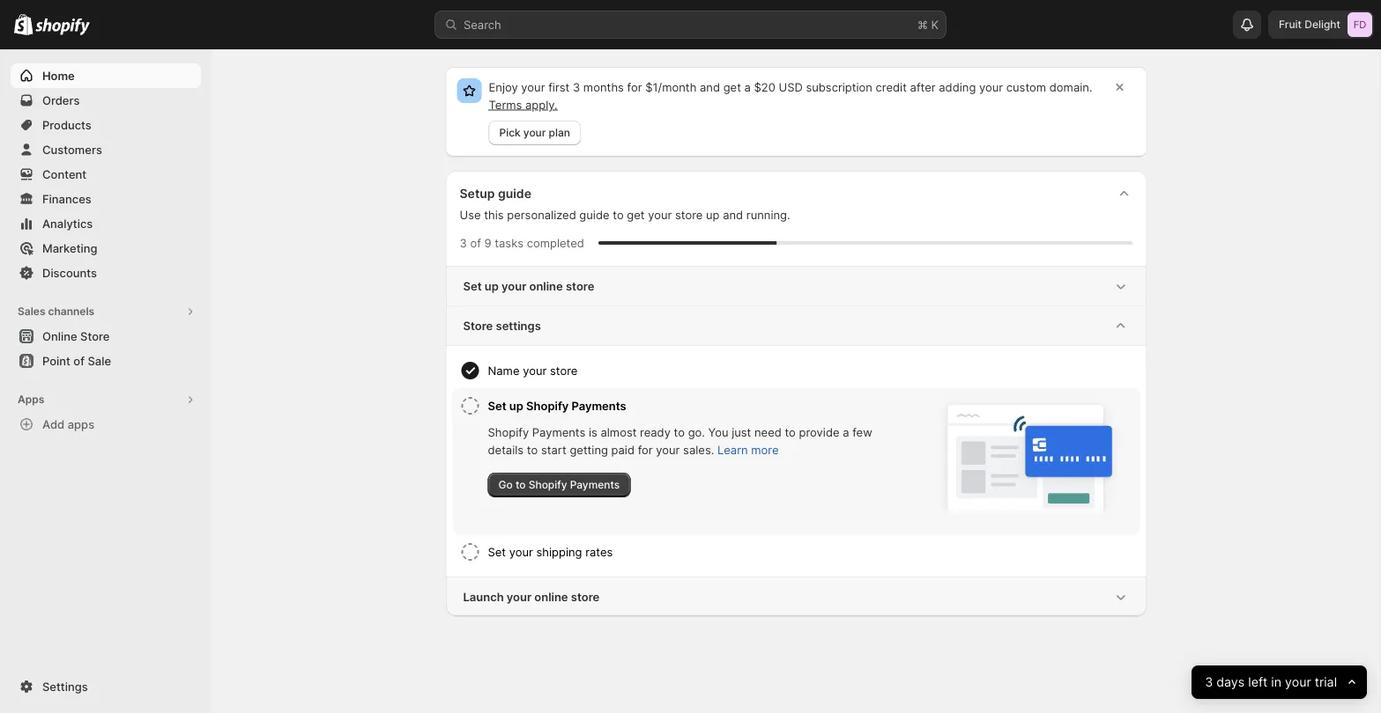 Task type: describe. For each thing, give the bounding box(es) containing it.
of for 9
[[470, 236, 481, 250]]

usd
[[779, 80, 803, 94]]

for inside enjoy your first 3 months for $1/month and get a $20 usd subscription credit after adding your custom domain. terms apply.
[[627, 80, 642, 94]]

payments for set up shopify payments
[[572, 399, 626, 413]]

online store button
[[0, 324, 212, 349]]

you
[[708, 426, 728, 439]]

home link
[[11, 63, 201, 88]]

sales channels
[[18, 305, 94, 318]]

your inside shopify payments is almost ready to go. you just need to provide a few details to start getting paid for your sales.
[[656, 443, 680, 457]]

0 vertical spatial online
[[529, 279, 563, 293]]

apps
[[68, 418, 94, 431]]

few
[[852, 426, 872, 439]]

and inside enjoy your first 3 months for $1/month and get a $20 usd subscription credit after adding your custom domain. terms apply.
[[700, 80, 720, 94]]

store inside button
[[80, 330, 110, 343]]

this
[[484, 208, 504, 222]]

channels
[[48, 305, 94, 318]]

more
[[751, 443, 779, 457]]

3 for 3 days left in your trial
[[1205, 675, 1213, 691]]

sales.
[[683, 443, 714, 457]]

store settings button
[[446, 307, 1147, 345]]

finances link
[[11, 187, 201, 212]]

point of sale button
[[0, 349, 212, 374]]

after
[[910, 80, 936, 94]]

⌘
[[917, 18, 928, 31]]

store settings
[[463, 319, 541, 333]]

set for set up shopify payments
[[488, 399, 506, 413]]

a inside shopify payments is almost ready to go. you just need to provide a few details to start getting paid for your sales.
[[843, 426, 849, 439]]

launch your online store button
[[446, 578, 1147, 617]]

credit
[[876, 80, 907, 94]]

content link
[[11, 162, 201, 187]]

store down rates at left
[[571, 590, 600, 604]]

add apps
[[42, 418, 94, 431]]

point
[[42, 354, 70, 368]]

to right the personalized
[[613, 208, 624, 222]]

mark set up shopify payments as done image
[[460, 396, 481, 417]]

shopify for up
[[526, 399, 569, 413]]

shopify payments is almost ready to go. you just need to provide a few details to start getting paid for your sales.
[[488, 426, 872, 457]]

set for set your shipping rates
[[488, 546, 506, 559]]

$20
[[754, 80, 775, 94]]

setup
[[460, 186, 495, 201]]

use this personalized guide to get your store up and running.
[[460, 208, 790, 222]]

3 inside enjoy your first 3 months for $1/month and get a $20 usd subscription credit after adding your custom domain. terms apply.
[[573, 80, 580, 94]]

left
[[1248, 675, 1267, 691]]

discounts
[[42, 266, 97, 280]]

finances
[[42, 192, 91, 206]]

store down completed
[[566, 279, 594, 293]]

$1/month
[[645, 80, 697, 94]]

just
[[732, 426, 751, 439]]

fruit
[[1279, 18, 1302, 31]]

learn
[[717, 443, 748, 457]]

terms
[[489, 98, 522, 111]]

a inside enjoy your first 3 months for $1/month and get a $20 usd subscription credit after adding your custom domain. terms apply.
[[744, 80, 751, 94]]

to right 'go'
[[515, 479, 526, 492]]

set up your online store
[[463, 279, 594, 293]]

sales channels button
[[11, 300, 201, 324]]

content
[[42, 167, 87, 181]]

pick
[[499, 126, 521, 139]]

first
[[548, 80, 570, 94]]

go to shopify payments link
[[488, 473, 630, 498]]

set up your online store button
[[446, 267, 1147, 306]]

mark set your shipping rates as done image
[[460, 542, 481, 563]]

subscription
[[806, 80, 872, 94]]

name your store button
[[488, 353, 1133, 389]]

pick your plan link
[[489, 121, 581, 145]]

orders
[[42, 93, 80, 107]]

set your shipping rates button
[[488, 535, 1133, 570]]

1 vertical spatial and
[[723, 208, 743, 222]]

set up shopify payments button
[[488, 389, 907, 424]]

months
[[583, 80, 624, 94]]

sale
[[88, 354, 111, 368]]

name
[[488, 364, 520, 378]]

go
[[498, 479, 513, 492]]

sales
[[18, 305, 45, 318]]

online
[[42, 330, 77, 343]]

personalized
[[507, 208, 576, 222]]

apply.
[[525, 98, 558, 111]]

in
[[1271, 675, 1281, 691]]

trial
[[1315, 675, 1337, 691]]

pick your plan
[[499, 126, 570, 139]]

3 days left in your trial button
[[1191, 666, 1367, 700]]

analytics link
[[11, 212, 201, 236]]

set up shopify payments
[[488, 399, 626, 413]]

add apps button
[[11, 412, 201, 437]]

store inside dropdown button
[[463, 319, 493, 333]]

domain.
[[1049, 80, 1092, 94]]

0 horizontal spatial get
[[627, 208, 645, 222]]

adding
[[939, 80, 976, 94]]

home
[[42, 69, 75, 82]]

customers link
[[11, 137, 201, 162]]

search
[[464, 18, 501, 31]]

enjoy
[[489, 80, 518, 94]]



Task type: locate. For each thing, give the bounding box(es) containing it.
shopify down start
[[529, 479, 567, 492]]

0 vertical spatial shopify
[[526, 399, 569, 413]]

online down completed
[[529, 279, 563, 293]]

start
[[541, 443, 566, 457]]

online store
[[42, 330, 110, 343]]

terms apply. link
[[489, 98, 558, 111]]

to right need
[[785, 426, 796, 439]]

for inside shopify payments is almost ready to go. you just need to provide a few details to start getting paid for your sales.
[[638, 443, 653, 457]]

3 inside dropdown button
[[1205, 675, 1213, 691]]

store left settings
[[463, 319, 493, 333]]

1 vertical spatial 3
[[460, 236, 467, 250]]

set up the store settings
[[463, 279, 482, 293]]

payments down getting
[[570, 479, 620, 492]]

point of sale
[[42, 354, 111, 368]]

3 left days
[[1205, 675, 1213, 691]]

0 vertical spatial of
[[470, 236, 481, 250]]

to left start
[[527, 443, 538, 457]]

set your shipping rates
[[488, 546, 613, 559]]

your
[[521, 80, 545, 94], [979, 80, 1003, 94], [523, 126, 546, 139], [648, 208, 672, 222], [502, 279, 526, 293], [523, 364, 547, 378], [656, 443, 680, 457], [509, 546, 533, 559], [507, 590, 532, 604], [1285, 675, 1311, 691]]

almost
[[601, 426, 637, 439]]

shopify up details
[[488, 426, 529, 439]]

guide
[[498, 186, 531, 201], [579, 208, 610, 222]]

apps
[[18, 394, 44, 406]]

0 vertical spatial up
[[706, 208, 720, 222]]

3 of 9 tasks completed
[[460, 236, 584, 250]]

payments inside dropdown button
[[572, 399, 626, 413]]

1 horizontal spatial guide
[[579, 208, 610, 222]]

set
[[463, 279, 482, 293], [488, 399, 506, 413], [488, 546, 506, 559]]

point of sale link
[[11, 349, 201, 374]]

fruit delight image
[[1348, 12, 1372, 37]]

go to shopify payments
[[498, 479, 620, 492]]

discounts link
[[11, 261, 201, 286]]

1 horizontal spatial get
[[723, 80, 741, 94]]

up up the store settings
[[485, 279, 499, 293]]

settings
[[42, 680, 88, 694]]

guide up this
[[498, 186, 531, 201]]

rates
[[585, 546, 613, 559]]

payments
[[572, 399, 626, 413], [532, 426, 585, 439], [570, 479, 620, 492]]

2 vertical spatial set
[[488, 546, 506, 559]]

store
[[463, 319, 493, 333], [80, 330, 110, 343]]

store up sale
[[80, 330, 110, 343]]

up inside dropdown button
[[509, 399, 523, 413]]

1 vertical spatial online
[[534, 590, 568, 604]]

ready
[[640, 426, 671, 439]]

products
[[42, 118, 91, 132]]

details
[[488, 443, 524, 457]]

to left go.
[[674, 426, 685, 439]]

up
[[706, 208, 720, 222], [485, 279, 499, 293], [509, 399, 523, 413]]

1 horizontal spatial and
[[723, 208, 743, 222]]

online store link
[[11, 324, 201, 349]]

set for set up your online store
[[463, 279, 482, 293]]

customers
[[42, 143, 102, 156]]

0 vertical spatial for
[[627, 80, 642, 94]]

up down "name"
[[509, 399, 523, 413]]

shopify image
[[35, 18, 90, 36]]

provide
[[799, 426, 839, 439]]

settings
[[496, 319, 541, 333]]

to
[[613, 208, 624, 222], [674, 426, 685, 439], [785, 426, 796, 439], [527, 443, 538, 457], [515, 479, 526, 492]]

2 vertical spatial payments
[[570, 479, 620, 492]]

3 left 9
[[460, 236, 467, 250]]

tasks
[[495, 236, 524, 250]]

for right months
[[627, 80, 642, 94]]

shopify inside dropdown button
[[526, 399, 569, 413]]

3 days left in your trial
[[1205, 675, 1337, 691]]

go.
[[688, 426, 705, 439]]

get
[[723, 80, 741, 94], [627, 208, 645, 222]]

analytics
[[42, 217, 93, 230]]

shopify down name your store
[[526, 399, 569, 413]]

setup guide
[[460, 186, 531, 201]]

name your store
[[488, 364, 578, 378]]

1 horizontal spatial 3
[[573, 80, 580, 94]]

payments for go to shopify payments
[[570, 479, 620, 492]]

enjoy your first 3 months for $1/month and get a $20 usd subscription credit after adding your custom domain. terms apply.
[[489, 80, 1092, 111]]

1 vertical spatial get
[[627, 208, 645, 222]]

0 vertical spatial a
[[744, 80, 751, 94]]

guide up completed
[[579, 208, 610, 222]]

1 vertical spatial a
[[843, 426, 849, 439]]

get inside enjoy your first 3 months for $1/month and get a $20 usd subscription credit after adding your custom domain. terms apply.
[[723, 80, 741, 94]]

orders link
[[11, 88, 201, 113]]

completed
[[527, 236, 584, 250]]

custom
[[1006, 80, 1046, 94]]

of inside button
[[73, 354, 85, 368]]

a left few
[[843, 426, 849, 439]]

for
[[627, 80, 642, 94], [638, 443, 653, 457]]

0 horizontal spatial up
[[485, 279, 499, 293]]

3 for 3 of 9 tasks completed
[[460, 236, 467, 250]]

fruit delight
[[1279, 18, 1341, 31]]

set right mark set your shipping rates as done image on the bottom of page
[[488, 546, 506, 559]]

of for sale
[[73, 354, 85, 368]]

0 vertical spatial and
[[700, 80, 720, 94]]

store left running.
[[675, 208, 703, 222]]

2 vertical spatial shopify
[[529, 479, 567, 492]]

online
[[529, 279, 563, 293], [534, 590, 568, 604]]

set up shopify payments element
[[488, 424, 907, 498]]

up for set up your online store
[[485, 279, 499, 293]]

marketing link
[[11, 236, 201, 261]]

of left 9
[[470, 236, 481, 250]]

up for set up shopify payments
[[509, 399, 523, 413]]

2 horizontal spatial up
[[706, 208, 720, 222]]

1 vertical spatial guide
[[579, 208, 610, 222]]

shopify inside shopify payments is almost ready to go. you just need to provide a few details to start getting paid for your sales.
[[488, 426, 529, 439]]

⌘ k
[[917, 18, 939, 31]]

products link
[[11, 113, 201, 137]]

3
[[573, 80, 580, 94], [460, 236, 467, 250], [1205, 675, 1213, 691]]

3 right first on the left top
[[573, 80, 580, 94]]

payments up start
[[532, 426, 585, 439]]

0 vertical spatial 3
[[573, 80, 580, 94]]

up left running.
[[706, 208, 720, 222]]

payments inside shopify payments is almost ready to go. you just need to provide a few details to start getting paid for your sales.
[[532, 426, 585, 439]]

1 vertical spatial for
[[638, 443, 653, 457]]

store up set up shopify payments
[[550, 364, 578, 378]]

0 vertical spatial guide
[[498, 186, 531, 201]]

1 vertical spatial payments
[[532, 426, 585, 439]]

9
[[484, 236, 491, 250]]

launch your online store
[[463, 590, 600, 604]]

set right mark set up shopify payments as done image
[[488, 399, 506, 413]]

2 vertical spatial 3
[[1205, 675, 1213, 691]]

online down set your shipping rates
[[534, 590, 568, 604]]

settings link
[[11, 675, 201, 700]]

payments up the is
[[572, 399, 626, 413]]

1 vertical spatial set
[[488, 399, 506, 413]]

0 vertical spatial get
[[723, 80, 741, 94]]

1 horizontal spatial a
[[843, 426, 849, 439]]

need
[[754, 426, 782, 439]]

paid
[[611, 443, 635, 457]]

marketing
[[42, 241, 97, 255]]

of
[[470, 236, 481, 250], [73, 354, 85, 368]]

running.
[[746, 208, 790, 222]]

1 horizontal spatial of
[[470, 236, 481, 250]]

0 horizontal spatial guide
[[498, 186, 531, 201]]

plan
[[549, 126, 570, 139]]

0 horizontal spatial of
[[73, 354, 85, 368]]

shopify image
[[14, 14, 33, 35]]

set inside dropdown button
[[488, 399, 506, 413]]

store
[[675, 208, 703, 222], [566, 279, 594, 293], [550, 364, 578, 378], [571, 590, 600, 604]]

launch
[[463, 590, 504, 604]]

for down ready
[[638, 443, 653, 457]]

1 vertical spatial of
[[73, 354, 85, 368]]

2 vertical spatial up
[[509, 399, 523, 413]]

and left running.
[[723, 208, 743, 222]]

0 vertical spatial payments
[[572, 399, 626, 413]]

shipping
[[536, 546, 582, 559]]

0 horizontal spatial a
[[744, 80, 751, 94]]

a left $20
[[744, 80, 751, 94]]

shopify for to
[[529, 479, 567, 492]]

0 horizontal spatial 3
[[460, 236, 467, 250]]

of left sale
[[73, 354, 85, 368]]

1 vertical spatial up
[[485, 279, 499, 293]]

0 horizontal spatial store
[[80, 330, 110, 343]]

is
[[589, 426, 597, 439]]

2 horizontal spatial 3
[[1205, 675, 1213, 691]]

1 horizontal spatial up
[[509, 399, 523, 413]]

0 horizontal spatial and
[[700, 80, 720, 94]]

delight
[[1305, 18, 1341, 31]]

and right $1/month
[[700, 80, 720, 94]]

1 horizontal spatial store
[[463, 319, 493, 333]]

use
[[460, 208, 481, 222]]

1 vertical spatial shopify
[[488, 426, 529, 439]]

0 vertical spatial set
[[463, 279, 482, 293]]

up inside dropdown button
[[485, 279, 499, 293]]

k
[[931, 18, 939, 31]]

days
[[1216, 675, 1244, 691]]



Task type: vqa. For each thing, say whether or not it's contained in the screenshot.
top the set
yes



